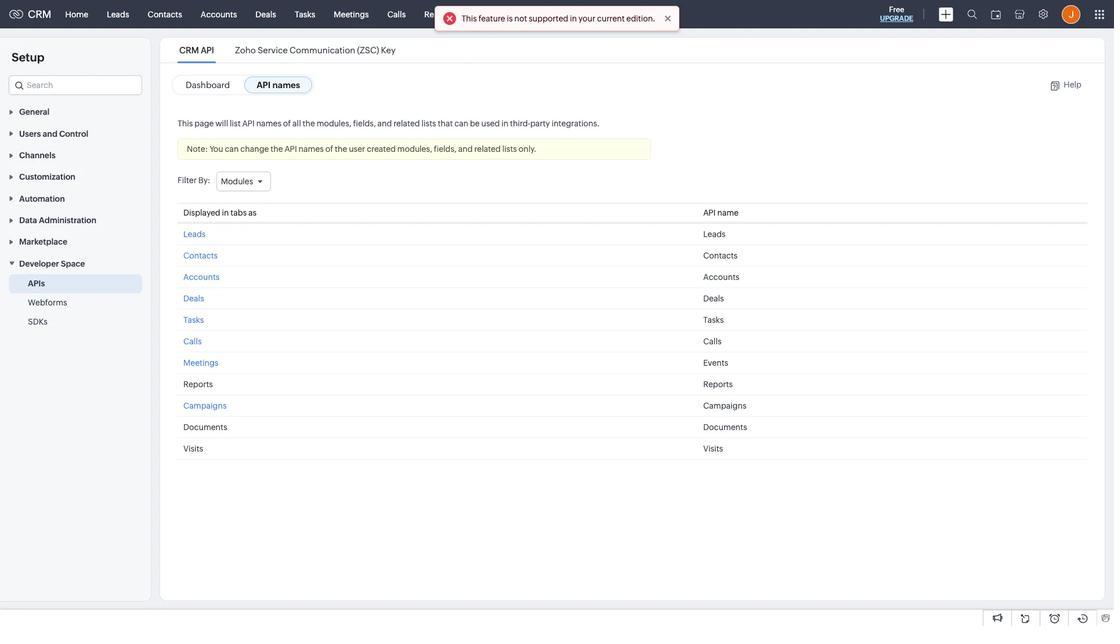 Task type: locate. For each thing, give the bounding box(es) containing it.
0 vertical spatial meetings link
[[325, 0, 378, 28]]

2 horizontal spatial deals
[[703, 294, 724, 304]]

fields,
[[353, 119, 376, 128], [434, 145, 457, 154]]

leads right home
[[107, 10, 129, 19]]

1 vertical spatial modules,
[[397, 145, 432, 154]]

related
[[394, 119, 420, 128], [474, 145, 501, 154]]

1 horizontal spatial fields,
[[434, 145, 457, 154]]

all
[[293, 119, 301, 128]]

1 vertical spatial can
[[225, 145, 239, 154]]

crm left home
[[28, 8, 51, 20]]

0 horizontal spatial campaigns
[[183, 402, 227, 411]]

this for this page will list api names of all the modules, fields, and related lists that can be used in third-party integrations.
[[178, 119, 193, 128]]

visits
[[597, 10, 617, 19], [183, 445, 203, 454], [703, 445, 723, 454]]

developer space region
[[0, 274, 151, 332]]

marketplace button
[[0, 231, 151, 253]]

0 horizontal spatial and
[[43, 129, 57, 139]]

contacts link
[[138, 0, 191, 28], [183, 251, 218, 261]]

0 horizontal spatial deals link
[[183, 294, 204, 304]]

1 vertical spatial and
[[43, 129, 57, 139]]

list
[[169, 38, 406, 63]]

third-
[[510, 119, 530, 128]]

2 horizontal spatial in
[[570, 14, 577, 23]]

this
[[462, 14, 477, 23], [178, 119, 193, 128]]

(zsc)
[[357, 45, 379, 55]]

crm api link
[[178, 45, 216, 55]]

meetings
[[334, 10, 369, 19], [183, 359, 218, 368]]

1 horizontal spatial the
[[303, 119, 315, 128]]

create menu element
[[932, 0, 961, 28]]

0 horizontal spatial this
[[178, 119, 193, 128]]

0 horizontal spatial leads link
[[98, 0, 138, 28]]

crm up dashboard
[[179, 45, 199, 55]]

names left the 'all'
[[256, 119, 282, 128]]

the right change
[[271, 145, 283, 154]]

crm link
[[9, 8, 51, 20]]

displayed in tabs as
[[183, 208, 257, 218]]

fields, down that
[[434, 145, 457, 154]]

zoho service communication (zsc) key
[[235, 45, 396, 55]]

1 vertical spatial meetings link
[[183, 359, 218, 368]]

1 horizontal spatial campaigns link
[[463, 0, 525, 28]]

api left name
[[703, 208, 716, 218]]

crm
[[28, 8, 51, 20], [179, 45, 199, 55]]

1 vertical spatial leads link
[[183, 230, 206, 239]]

accounts inside accounts link
[[201, 10, 237, 19]]

1 vertical spatial this
[[178, 119, 193, 128]]

1 horizontal spatial visits
[[597, 10, 617, 19]]

space
[[61, 259, 85, 269]]

in
[[570, 14, 577, 23], [502, 119, 509, 128], [222, 208, 229, 218]]

current
[[597, 14, 625, 23]]

0 vertical spatial this
[[462, 14, 477, 23]]

zoho
[[235, 45, 256, 55]]

1 horizontal spatial calls link
[[378, 0, 415, 28]]

calls link
[[378, 0, 415, 28], [183, 337, 202, 347]]

this page will list api names of all the modules, fields, and related lists that can be used in third-party integrations.
[[178, 119, 600, 128]]

reports link
[[415, 0, 463, 28]]

contacts up crm api
[[148, 10, 182, 19]]

the for of
[[303, 119, 315, 128]]

1 horizontal spatial in
[[502, 119, 509, 128]]

campaigns inside campaigns link
[[473, 10, 516, 19]]

is
[[507, 14, 513, 23]]

deals
[[256, 10, 276, 19], [183, 294, 204, 304], [703, 294, 724, 304]]

data administration
[[19, 216, 96, 225]]

0 vertical spatial campaigns link
[[463, 0, 525, 28]]

projects
[[635, 10, 666, 19]]

deals link
[[246, 0, 286, 28], [183, 294, 204, 304]]

campaigns
[[473, 10, 516, 19], [183, 402, 227, 411], [703, 402, 747, 411]]

fields, up the note: you can change the api names of the user created modules, fields, and related lists only.
[[353, 119, 376, 128]]

modules, up user
[[317, 119, 352, 128]]

contacts link up crm api
[[138, 0, 191, 28]]

lists
[[422, 119, 436, 128], [502, 145, 517, 154]]

0 horizontal spatial lists
[[422, 119, 436, 128]]

1 vertical spatial crm
[[179, 45, 199, 55]]

contacts down 'api name'
[[703, 251, 738, 261]]

2 vertical spatial names
[[299, 145, 324, 154]]

meetings link
[[325, 0, 378, 28], [183, 359, 218, 368]]

contacts down displayed
[[183, 251, 218, 261]]

service
[[258, 45, 288, 55]]

search element
[[961, 0, 984, 28]]

1 vertical spatial related
[[474, 145, 501, 154]]

0 horizontal spatial tasks
[[183, 316, 204, 325]]

1 horizontal spatial this
[[462, 14, 477, 23]]

documents
[[534, 10, 578, 19], [183, 423, 227, 433], [703, 423, 747, 433]]

0 horizontal spatial contacts
[[148, 10, 182, 19]]

0 vertical spatial modules,
[[317, 119, 352, 128]]

will
[[215, 119, 228, 128]]

0 horizontal spatial of
[[283, 119, 291, 128]]

the
[[303, 119, 315, 128], [271, 145, 283, 154], [335, 145, 347, 154]]

can left be
[[455, 119, 468, 128]]

profile element
[[1055, 0, 1088, 28]]

users and control button
[[0, 123, 151, 144]]

api up dashboard
[[201, 45, 214, 55]]

contacts link down displayed
[[183, 251, 218, 261]]

1 horizontal spatial crm
[[179, 45, 199, 55]]

developer space button
[[0, 253, 151, 274]]

1 vertical spatial lists
[[502, 145, 517, 154]]

0 vertical spatial names
[[273, 80, 300, 90]]

related up created
[[394, 119, 420, 128]]

leads
[[107, 10, 129, 19], [183, 230, 206, 239], [703, 230, 726, 239]]

Search text field
[[9, 76, 142, 95]]

0 horizontal spatial campaigns link
[[183, 402, 227, 411]]

crm api
[[179, 45, 214, 55]]

0 vertical spatial in
[[570, 14, 577, 23]]

names down the 'all'
[[299, 145, 324, 154]]

0 vertical spatial of
[[283, 119, 291, 128]]

free upgrade
[[880, 5, 914, 23]]

users and control
[[19, 129, 88, 139]]

sdks link
[[28, 316, 48, 328]]

this left feature
[[462, 14, 477, 23]]

1 vertical spatial in
[[502, 119, 509, 128]]

2 horizontal spatial campaigns
[[703, 402, 747, 411]]

None field
[[9, 75, 142, 95]]

create menu image
[[939, 7, 954, 21]]

accounts
[[201, 10, 237, 19], [183, 273, 220, 282], [703, 273, 740, 282]]

of left the 'all'
[[283, 119, 291, 128]]

can
[[455, 119, 468, 128], [225, 145, 239, 154]]

2 horizontal spatial the
[[335, 145, 347, 154]]

leads down 'api name'
[[703, 230, 726, 239]]

names
[[273, 80, 300, 90], [256, 119, 282, 128], [299, 145, 324, 154]]

1 vertical spatial calls link
[[183, 337, 202, 347]]

reports
[[424, 10, 454, 19], [183, 380, 213, 390], [703, 380, 733, 390]]

1 horizontal spatial lists
[[502, 145, 517, 154]]

1 vertical spatial of
[[325, 145, 333, 154]]

tabs
[[231, 208, 247, 218]]

0 horizontal spatial meetings
[[183, 359, 218, 368]]

and up created
[[378, 119, 392, 128]]

crm for crm
[[28, 8, 51, 20]]

1 horizontal spatial documents
[[534, 10, 578, 19]]

1 horizontal spatial related
[[474, 145, 501, 154]]

names down service
[[273, 80, 300, 90]]

1 vertical spatial campaigns link
[[183, 402, 227, 411]]

1 vertical spatial deals link
[[183, 294, 204, 304]]

1 horizontal spatial meetings link
[[325, 0, 378, 28]]

customization
[[19, 173, 75, 182]]

0 horizontal spatial in
[[222, 208, 229, 218]]

1 horizontal spatial leads
[[183, 230, 206, 239]]

0 horizontal spatial calls
[[183, 337, 202, 347]]

api down service
[[257, 80, 271, 90]]

1 vertical spatial meetings
[[183, 359, 218, 368]]

developer
[[19, 259, 59, 269]]

leads link down displayed
[[183, 230, 206, 239]]

0 vertical spatial fields,
[[353, 119, 376, 128]]

be
[[470, 119, 480, 128]]

the right the 'all'
[[303, 119, 315, 128]]

you
[[210, 145, 223, 154]]

0 horizontal spatial visits
[[183, 445, 203, 454]]

0 vertical spatial meetings
[[334, 10, 369, 19]]

tasks link
[[286, 0, 325, 28], [183, 316, 204, 325]]

lists left that
[[422, 119, 436, 128]]

crm inside list
[[179, 45, 199, 55]]

list containing crm api
[[169, 38, 406, 63]]

and
[[378, 119, 392, 128], [43, 129, 57, 139], [458, 145, 473, 154]]

this left the page
[[178, 119, 193, 128]]

name
[[717, 208, 739, 218]]

2 horizontal spatial calls
[[703, 337, 722, 347]]

1 horizontal spatial and
[[378, 119, 392, 128]]

of left user
[[325, 145, 333, 154]]

1 horizontal spatial deals link
[[246, 0, 286, 28]]

0 vertical spatial accounts link
[[191, 0, 246, 28]]

marketplace
[[19, 238, 67, 247]]

and down be
[[458, 145, 473, 154]]

in right 'used'
[[502, 119, 509, 128]]

modules, right created
[[397, 145, 432, 154]]

contacts
[[148, 10, 182, 19], [183, 251, 218, 261], [703, 251, 738, 261]]

accounts link
[[191, 0, 246, 28], [183, 273, 220, 282]]

2 horizontal spatial documents
[[703, 423, 747, 433]]

in left your
[[570, 14, 577, 23]]

related down 'used'
[[474, 145, 501, 154]]

lists left only. at the top left
[[502, 145, 517, 154]]

events
[[703, 359, 729, 368]]

api names link
[[244, 77, 312, 93]]

can right the you
[[225, 145, 239, 154]]

tasks
[[295, 10, 315, 19], [183, 316, 204, 325], [703, 316, 724, 325]]

1 horizontal spatial tasks link
[[286, 0, 325, 28]]

calls
[[388, 10, 406, 19], [183, 337, 202, 347], [703, 337, 722, 347]]

1 vertical spatial names
[[256, 119, 282, 128]]

api right the list
[[242, 119, 255, 128]]

leads down displayed
[[183, 230, 206, 239]]

change
[[240, 145, 269, 154]]

1 horizontal spatial campaigns
[[473, 10, 516, 19]]

home
[[65, 10, 88, 19]]

0 vertical spatial deals link
[[246, 0, 286, 28]]

0 vertical spatial crm
[[28, 8, 51, 20]]

0 horizontal spatial crm
[[28, 8, 51, 20]]

zoho service communication (zsc) key link
[[233, 45, 397, 55]]

modules,
[[317, 119, 352, 128], [397, 145, 432, 154]]

campaigns link
[[463, 0, 525, 28], [183, 402, 227, 411]]

the left user
[[335, 145, 347, 154]]

in left tabs
[[222, 208, 229, 218]]

and right users
[[43, 129, 57, 139]]

note:
[[187, 145, 208, 154]]

leads link right home
[[98, 0, 138, 28]]

2 vertical spatial and
[[458, 145, 473, 154]]

displayed
[[183, 208, 220, 218]]

the for names
[[335, 145, 347, 154]]

channels button
[[0, 144, 151, 166]]



Task type: vqa. For each thing, say whether or not it's contained in the screenshot.
Integration
no



Task type: describe. For each thing, give the bounding box(es) containing it.
0 horizontal spatial deals
[[183, 294, 204, 304]]

0 horizontal spatial calls link
[[183, 337, 202, 347]]

that
[[438, 119, 453, 128]]

api inside list
[[201, 45, 214, 55]]

customization button
[[0, 166, 151, 188]]

by:
[[198, 176, 210, 185]]

api down the 'all'
[[285, 145, 297, 154]]

search image
[[968, 9, 977, 19]]

dashboard link
[[174, 77, 242, 93]]

key
[[381, 45, 396, 55]]

1 horizontal spatial of
[[325, 145, 333, 154]]

profile image
[[1062, 5, 1081, 24]]

feature
[[479, 14, 505, 23]]

data
[[19, 216, 37, 225]]

only.
[[519, 145, 537, 154]]

data administration button
[[0, 209, 151, 231]]

and inside dropdown button
[[43, 129, 57, 139]]

edition.
[[627, 14, 656, 23]]

0 horizontal spatial leads
[[107, 10, 129, 19]]

as
[[248, 208, 257, 218]]

2 horizontal spatial contacts
[[703, 251, 738, 261]]

filter by:
[[178, 176, 210, 185]]

communication
[[290, 45, 355, 55]]

api names
[[257, 80, 300, 90]]

1 horizontal spatial modules,
[[397, 145, 432, 154]]

list
[[230, 119, 241, 128]]

webforms
[[28, 298, 67, 307]]

0 vertical spatial and
[[378, 119, 392, 128]]

1 vertical spatial tasks link
[[183, 316, 204, 325]]

2 horizontal spatial and
[[458, 145, 473, 154]]

2 horizontal spatial reports
[[703, 380, 733, 390]]

crm for crm api
[[179, 45, 199, 55]]

2 vertical spatial in
[[222, 208, 229, 218]]

upgrade
[[880, 15, 914, 23]]

1 vertical spatial accounts link
[[183, 273, 220, 282]]

home link
[[56, 0, 98, 28]]

webforms link
[[28, 297, 67, 309]]

your
[[579, 14, 596, 23]]

0 vertical spatial can
[[455, 119, 468, 128]]

0 vertical spatial related
[[394, 119, 420, 128]]

api name
[[703, 208, 739, 218]]

modules
[[221, 177, 253, 186]]

filter
[[178, 176, 197, 185]]

integrations.
[[552, 119, 600, 128]]

1 vertical spatial fields,
[[434, 145, 457, 154]]

1 horizontal spatial tasks
[[295, 10, 315, 19]]

0 vertical spatial tasks link
[[286, 0, 325, 28]]

documents link
[[525, 0, 588, 28]]

setup
[[12, 50, 44, 64]]

0 horizontal spatial the
[[271, 145, 283, 154]]

1 horizontal spatial contacts
[[183, 251, 218, 261]]

calendar image
[[991, 10, 1001, 19]]

0 horizontal spatial can
[[225, 145, 239, 154]]

visits inside 'link'
[[597, 10, 617, 19]]

channels
[[19, 151, 56, 160]]

this feature is not supported in your current edition.
[[462, 14, 656, 23]]

created
[[367, 145, 396, 154]]

projects link
[[626, 0, 675, 28]]

page
[[195, 119, 214, 128]]

this for this feature is not supported in your current edition.
[[462, 14, 477, 23]]

automation
[[19, 194, 65, 204]]

0 vertical spatial lists
[[422, 119, 436, 128]]

0 horizontal spatial reports
[[183, 380, 213, 390]]

control
[[59, 129, 88, 139]]

1 vertical spatial contacts link
[[183, 251, 218, 261]]

party
[[530, 119, 550, 128]]

developer space
[[19, 259, 85, 269]]

note: you can change the api names of the user created modules, fields, and related lists only.
[[187, 145, 537, 154]]

general button
[[0, 101, 151, 123]]

1 horizontal spatial calls
[[388, 10, 406, 19]]

administration
[[39, 216, 96, 225]]

help
[[1064, 80, 1082, 89]]

0 vertical spatial contacts link
[[138, 0, 191, 28]]

1 horizontal spatial leads link
[[183, 230, 206, 239]]

2 horizontal spatial visits
[[703, 445, 723, 454]]

sdks
[[28, 317, 48, 327]]

2 horizontal spatial tasks
[[703, 316, 724, 325]]

general
[[19, 108, 49, 117]]

1 horizontal spatial deals
[[256, 10, 276, 19]]

0 vertical spatial calls link
[[378, 0, 415, 28]]

supported
[[529, 14, 568, 23]]

2 horizontal spatial leads
[[703, 230, 726, 239]]

not
[[515, 14, 527, 23]]

0 horizontal spatial documents
[[183, 423, 227, 433]]

used
[[481, 119, 500, 128]]

apis
[[28, 279, 45, 288]]

free
[[889, 5, 905, 14]]

1 horizontal spatial meetings
[[334, 10, 369, 19]]

user
[[349, 145, 365, 154]]

names inside api names link
[[273, 80, 300, 90]]

users
[[19, 129, 41, 139]]

Modules field
[[216, 172, 271, 192]]

automation button
[[0, 188, 151, 209]]

visits link
[[588, 0, 626, 28]]

apis link
[[28, 278, 45, 289]]

0 horizontal spatial fields,
[[353, 119, 376, 128]]

dashboard
[[186, 80, 230, 90]]

1 horizontal spatial reports
[[424, 10, 454, 19]]

0 horizontal spatial modules,
[[317, 119, 352, 128]]



